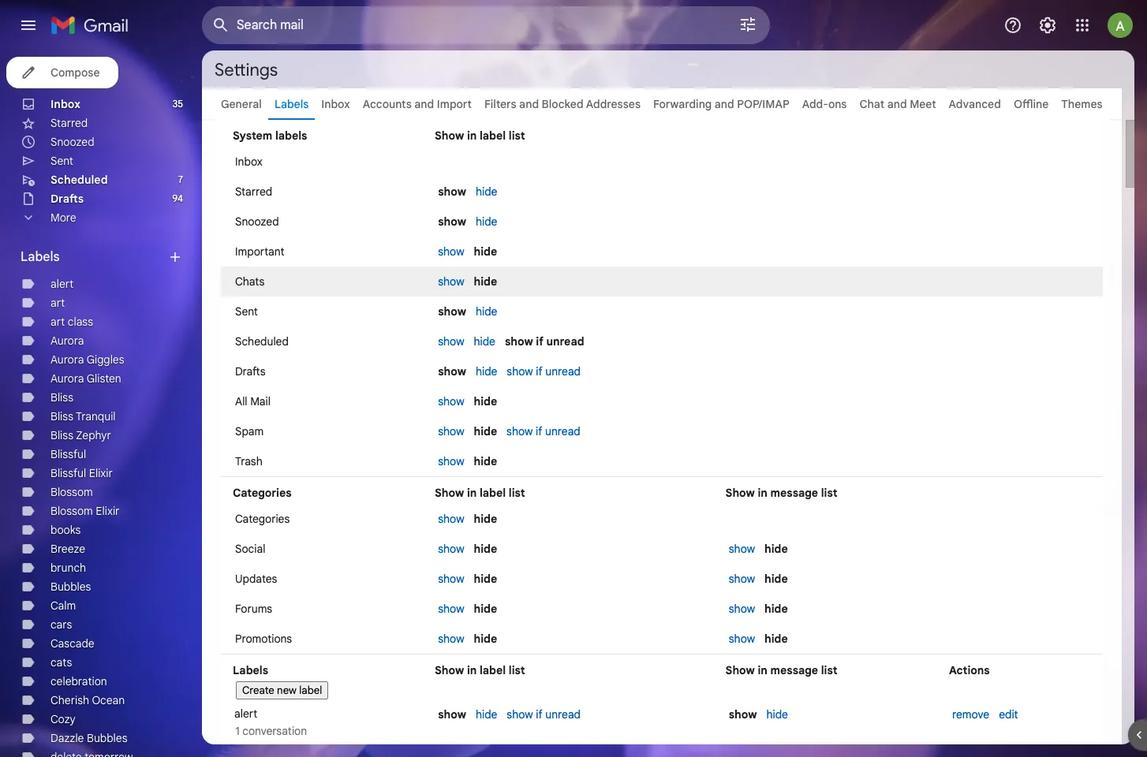 Task type: describe. For each thing, give the bounding box(es) containing it.
filters
[[485, 97, 517, 111]]

alert for alert
[[51, 277, 74, 291]]

filters and blocked addresses
[[485, 97, 641, 111]]

themes
[[1062, 97, 1103, 111]]

aurora glisten link
[[51, 372, 121, 386]]

35
[[173, 98, 183, 110]]

pop/imap
[[737, 97, 790, 111]]

accounts and import
[[363, 97, 472, 111]]

starred link
[[51, 116, 88, 130]]

blissful link
[[51, 447, 86, 462]]

cherish ocean
[[51, 694, 125, 708]]

accounts
[[363, 97, 412, 111]]

list for system labels
[[509, 129, 525, 143]]

settings image
[[1038, 16, 1057, 35]]

scheduled link
[[51, 173, 108, 187]]

addresses
[[586, 97, 641, 111]]

if for third show if unread link from the top of the page
[[536, 708, 543, 722]]

1 horizontal spatial inbox
[[235, 155, 263, 169]]

hide link for snoozed
[[476, 215, 497, 229]]

blossom for blossom link
[[51, 485, 93, 500]]

brunch
[[51, 561, 86, 575]]

spam
[[235, 425, 264, 439]]

accounts and import link
[[363, 97, 472, 111]]

message for labels
[[771, 664, 818, 678]]

show link for important
[[438, 245, 464, 259]]

chat
[[860, 97, 885, 111]]

system labels
[[233, 129, 307, 143]]

chats
[[235, 275, 265, 289]]

sent inside labels navigation
[[51, 154, 73, 168]]

chat and meet link
[[860, 97, 936, 111]]

conversation
[[243, 724, 307, 739]]

show in message list for labels
[[726, 664, 838, 678]]

brunch link
[[51, 561, 86, 575]]

settings
[[215, 59, 278, 80]]

general
[[221, 97, 262, 111]]

tranquil
[[76, 410, 116, 424]]

bubbles link
[[51, 580, 91, 594]]

alert link
[[51, 277, 74, 291]]

zephyr
[[76, 428, 111, 443]]

blossom elixir link
[[51, 504, 119, 518]]

more
[[51, 211, 76, 225]]

hide link for sent
[[476, 305, 497, 319]]

blossom link
[[51, 485, 93, 500]]

7
[[178, 174, 183, 185]]

and for accounts
[[415, 97, 434, 111]]

calm link
[[51, 599, 76, 613]]

elixir for blossom elixir
[[96, 504, 119, 518]]

drafts link
[[51, 192, 84, 206]]

books
[[51, 523, 81, 537]]

label for categories
[[480, 486, 506, 500]]

labels heading
[[21, 249, 167, 265]]

1 horizontal spatial labels
[[233, 664, 268, 678]]

show for system labels
[[435, 129, 464, 143]]

show link for promotions
[[438, 632, 464, 646]]

bliss link
[[51, 391, 73, 405]]

show in label list for labels
[[435, 664, 525, 678]]

label for labels
[[480, 664, 506, 678]]

compose button
[[6, 57, 119, 88]]

show link for social
[[438, 542, 464, 556]]

advanced
[[949, 97, 1001, 111]]

aurora for aurora glisten
[[51, 372, 84, 386]]

add-
[[802, 97, 828, 111]]

aurora giggles link
[[51, 353, 124, 367]]

cozy link
[[51, 713, 76, 727]]

labels
[[275, 129, 307, 143]]

list for labels
[[509, 664, 525, 678]]

label for system labels
[[480, 129, 506, 143]]

and for forwarding
[[715, 97, 734, 111]]

1 vertical spatial starred
[[235, 185, 272, 199]]

if for spam show if unread link
[[536, 425, 542, 439]]

compose
[[51, 65, 100, 80]]

add-ons
[[802, 97, 847, 111]]

create
[[242, 684, 274, 698]]

art for art class
[[51, 315, 65, 329]]

trash
[[235, 455, 263, 469]]

cats
[[51, 656, 72, 670]]

filters and blocked addresses link
[[485, 97, 641, 111]]

sent link
[[51, 154, 73, 168]]

scheduled inside labels navigation
[[51, 173, 108, 187]]

glisten
[[87, 372, 121, 386]]

snoozed link
[[51, 135, 94, 149]]

more button
[[0, 208, 189, 227]]

new
[[277, 684, 297, 698]]

edit
[[999, 708, 1018, 722]]

cats link
[[51, 656, 72, 670]]

promotions
[[235, 632, 292, 646]]

offline
[[1014, 97, 1049, 111]]

inbox for 2nd the inbox link from the left
[[321, 97, 350, 111]]

label inside button
[[299, 684, 322, 698]]

cascade
[[51, 637, 94, 651]]

celebration
[[51, 675, 107, 689]]

hide link for scheduled
[[474, 335, 495, 349]]

calm
[[51, 599, 76, 613]]

all
[[235, 395, 247, 409]]

blissful elixir link
[[51, 466, 113, 481]]

art class
[[51, 315, 93, 329]]

general link
[[221, 97, 262, 111]]

search mail image
[[207, 11, 235, 39]]

cars
[[51, 618, 72, 632]]

forwarding
[[653, 97, 712, 111]]

3 show if unread link from the top
[[507, 708, 581, 722]]



Task type: locate. For each thing, give the bounding box(es) containing it.
show
[[435, 129, 464, 143], [435, 486, 464, 500], [726, 486, 755, 500], [435, 664, 464, 678], [726, 664, 755, 678]]

2 show if unread link from the top
[[507, 425, 581, 439]]

1 vertical spatial alert
[[234, 707, 257, 721]]

2 and from the left
[[519, 97, 539, 111]]

art link
[[51, 296, 65, 310]]

meet
[[910, 97, 936, 111]]

books link
[[51, 523, 81, 537]]

system
[[233, 129, 273, 143]]

0 horizontal spatial scheduled
[[51, 173, 108, 187]]

0 vertical spatial labels
[[275, 97, 309, 111]]

show if unread link for drafts
[[507, 365, 581, 379]]

aurora
[[51, 334, 84, 348], [51, 353, 84, 367], [51, 372, 84, 386]]

themes link
[[1062, 97, 1103, 111]]

starred up snoozed link
[[51, 116, 88, 130]]

sent down snoozed link
[[51, 154, 73, 168]]

advanced search options image
[[732, 9, 764, 40]]

0 horizontal spatial drafts
[[51, 192, 84, 206]]

0 vertical spatial art
[[51, 296, 65, 310]]

show in message list for categories
[[726, 486, 838, 500]]

1 art from the top
[[51, 296, 65, 310]]

in for categories
[[467, 486, 477, 500]]

alert inside alert 1 conversation
[[234, 707, 257, 721]]

2 inbox link from the left
[[321, 97, 350, 111]]

1 horizontal spatial inbox link
[[321, 97, 350, 111]]

categories down trash
[[233, 486, 292, 500]]

show in label list for system labels
[[435, 129, 525, 143]]

blissful for blissful "link"
[[51, 447, 86, 462]]

and for filters
[[519, 97, 539, 111]]

giggles
[[87, 353, 124, 367]]

1 vertical spatial scheduled
[[235, 335, 289, 349]]

show link for chats
[[438, 275, 464, 289]]

0 vertical spatial starred
[[51, 116, 88, 130]]

1 vertical spatial show in label list
[[435, 486, 525, 500]]

and left the import
[[415, 97, 434, 111]]

1 vertical spatial bubbles
[[87, 732, 127, 746]]

show for categories
[[435, 486, 464, 500]]

Search mail text field
[[237, 17, 694, 33]]

blossom
[[51, 485, 93, 500], [51, 504, 93, 518]]

bliss tranquil
[[51, 410, 116, 424]]

updates
[[235, 572, 277, 586]]

inbox for second the inbox link from right
[[51, 97, 80, 111]]

blissful for blissful elixir
[[51, 466, 86, 481]]

0 vertical spatial elixir
[[89, 466, 113, 481]]

0 vertical spatial blissful
[[51, 447, 86, 462]]

chat and meet
[[860, 97, 936, 111]]

2 horizontal spatial inbox
[[321, 97, 350, 111]]

0 horizontal spatial snoozed
[[51, 135, 94, 149]]

drafts inside labels navigation
[[51, 192, 84, 206]]

1 aurora from the top
[[51, 334, 84, 348]]

1 vertical spatial show in message list
[[726, 664, 838, 678]]

1 vertical spatial elixir
[[96, 504, 119, 518]]

2 vertical spatial labels
[[233, 664, 268, 678]]

bliss for bliss tranquil
[[51, 410, 73, 424]]

categories up social
[[235, 512, 290, 526]]

show link for categories
[[438, 512, 464, 526]]

show link for updates
[[438, 572, 464, 586]]

1 vertical spatial blissful
[[51, 466, 86, 481]]

main menu image
[[19, 16, 38, 35]]

cars link
[[51, 618, 72, 632]]

3 aurora from the top
[[51, 372, 84, 386]]

0 vertical spatial bliss
[[51, 391, 73, 405]]

elixir
[[89, 466, 113, 481], [96, 504, 119, 518]]

aurora up bliss link
[[51, 372, 84, 386]]

ons
[[828, 97, 847, 111]]

1 horizontal spatial starred
[[235, 185, 272, 199]]

and right chat
[[887, 97, 907, 111]]

alert for alert 1 conversation
[[234, 707, 257, 721]]

0 vertical spatial blossom
[[51, 485, 93, 500]]

create new label
[[242, 684, 322, 698]]

0 vertical spatial message
[[771, 486, 818, 500]]

and
[[415, 97, 434, 111], [519, 97, 539, 111], [715, 97, 734, 111], [887, 97, 907, 111]]

3 if from the top
[[536, 425, 542, 439]]

alert
[[51, 277, 74, 291], [234, 707, 257, 721]]

0 vertical spatial drafts
[[51, 192, 84, 206]]

advanced link
[[949, 97, 1001, 111]]

labels up alert link
[[21, 249, 60, 265]]

bliss for bliss zephyr
[[51, 428, 73, 443]]

drafts up more
[[51, 192, 84, 206]]

snoozed
[[51, 135, 94, 149], [235, 215, 279, 229]]

inbox link right the labels link
[[321, 97, 350, 111]]

1 vertical spatial labels
[[21, 249, 60, 265]]

blossom for blossom elixir
[[51, 504, 93, 518]]

0 vertical spatial sent
[[51, 154, 73, 168]]

actions
[[949, 664, 990, 678]]

starred down system
[[235, 185, 272, 199]]

1 show if unread link from the top
[[507, 365, 581, 379]]

labels up labels
[[275, 97, 309, 111]]

labels up create
[[233, 664, 268, 678]]

show in message list
[[726, 486, 838, 500], [726, 664, 838, 678]]

labels for the labels heading
[[21, 249, 60, 265]]

mail
[[250, 395, 271, 409]]

forums
[[235, 602, 272, 616]]

show link for scheduled
[[438, 335, 464, 349]]

cascade link
[[51, 637, 94, 651]]

1 vertical spatial categories
[[235, 512, 290, 526]]

1 vertical spatial sent
[[235, 305, 258, 319]]

elixir down blissful elixir link
[[96, 504, 119, 518]]

bliss zephyr link
[[51, 428, 111, 443]]

breeze link
[[51, 542, 85, 556]]

cherish ocean link
[[51, 694, 125, 708]]

bliss up "bliss tranquil" link
[[51, 391, 73, 405]]

and left pop/imap
[[715, 97, 734, 111]]

class
[[68, 315, 93, 329]]

celebration link
[[51, 675, 107, 689]]

4 if from the top
[[536, 708, 543, 722]]

show if unread link
[[507, 365, 581, 379], [507, 425, 581, 439], [507, 708, 581, 722]]

labels navigation
[[0, 51, 202, 758]]

aurora for the aurora link
[[51, 334, 84, 348]]

4 and from the left
[[887, 97, 907, 111]]

hide link for starred
[[476, 185, 497, 199]]

alert up 1
[[234, 707, 257, 721]]

2 vertical spatial aurora
[[51, 372, 84, 386]]

labels link
[[275, 97, 309, 111]]

scheduled up drafts link
[[51, 173, 108, 187]]

2 blissful from the top
[[51, 466, 86, 481]]

bliss for bliss link
[[51, 391, 73, 405]]

0 vertical spatial categories
[[233, 486, 292, 500]]

show link for forums
[[438, 602, 464, 616]]

show link for spam
[[438, 425, 464, 439]]

drafts up all mail
[[235, 365, 266, 379]]

None search field
[[202, 6, 770, 44]]

elixir up blossom link
[[89, 466, 113, 481]]

blossom elixir
[[51, 504, 119, 518]]

scheduled up 'mail'
[[235, 335, 289, 349]]

labels inside navigation
[[21, 249, 60, 265]]

0 horizontal spatial inbox link
[[51, 97, 80, 111]]

0 vertical spatial aurora
[[51, 334, 84, 348]]

dazzle bubbles link
[[51, 732, 127, 746]]

1 vertical spatial aurora
[[51, 353, 84, 367]]

1 if from the top
[[536, 335, 544, 349]]

bliss zephyr
[[51, 428, 111, 443]]

labels
[[275, 97, 309, 111], [21, 249, 60, 265], [233, 664, 268, 678]]

inbox link up starred link at the left
[[51, 97, 80, 111]]

support image
[[1004, 16, 1023, 35]]

categories
[[233, 486, 292, 500], [235, 512, 290, 526]]

blissful down blissful "link"
[[51, 466, 86, 481]]

2 if from the top
[[536, 365, 543, 379]]

2 horizontal spatial labels
[[275, 97, 309, 111]]

2 show in message list from the top
[[726, 664, 838, 678]]

starred inside labels navigation
[[51, 116, 88, 130]]

1 show in label list from the top
[[435, 129, 525, 143]]

3 and from the left
[[715, 97, 734, 111]]

0 horizontal spatial alert
[[51, 277, 74, 291]]

1 vertical spatial art
[[51, 315, 65, 329]]

1 blissful from the top
[[51, 447, 86, 462]]

hide link for drafts
[[476, 365, 497, 379]]

inbox inside labels navigation
[[51, 97, 80, 111]]

alert inside labels navigation
[[51, 277, 74, 291]]

1 vertical spatial blossom
[[51, 504, 93, 518]]

bliss down bliss link
[[51, 410, 73, 424]]

blissful
[[51, 447, 86, 462], [51, 466, 86, 481]]

alert up art link
[[51, 277, 74, 291]]

in for system labels
[[467, 129, 477, 143]]

labels for the labels link
[[275, 97, 309, 111]]

message for categories
[[771, 486, 818, 500]]

remove link
[[953, 708, 990, 722]]

if for drafts's show if unread link
[[536, 365, 543, 379]]

elixir for blissful elixir
[[89, 466, 113, 481]]

2 show in label list from the top
[[435, 486, 525, 500]]

1 horizontal spatial snoozed
[[235, 215, 279, 229]]

1 vertical spatial bliss
[[51, 410, 73, 424]]

scheduled
[[51, 173, 108, 187], [235, 335, 289, 349]]

0 vertical spatial bubbles
[[51, 580, 91, 594]]

1 vertical spatial snoozed
[[235, 215, 279, 229]]

breeze
[[51, 542, 85, 556]]

3 show in label list from the top
[[435, 664, 525, 678]]

2 aurora from the top
[[51, 353, 84, 367]]

1
[[236, 724, 240, 739]]

2 art from the top
[[51, 315, 65, 329]]

1 horizontal spatial drafts
[[235, 365, 266, 379]]

show for labels
[[435, 664, 464, 678]]

aurora down art class in the left of the page
[[51, 334, 84, 348]]

0 vertical spatial show in message list
[[726, 486, 838, 500]]

show in label list for categories
[[435, 486, 525, 500]]

1 horizontal spatial alert
[[234, 707, 257, 721]]

show if unread link for spam
[[507, 425, 581, 439]]

bubbles down brunch link
[[51, 580, 91, 594]]

cozy
[[51, 713, 76, 727]]

2 message from the top
[[771, 664, 818, 678]]

show link for trash
[[438, 455, 464, 469]]

blissful down bliss zephyr link at the bottom left of page
[[51, 447, 86, 462]]

aurora down the aurora link
[[51, 353, 84, 367]]

0 horizontal spatial labels
[[21, 249, 60, 265]]

all mail
[[235, 395, 271, 409]]

inbox down system
[[235, 155, 263, 169]]

in for labels
[[467, 664, 477, 678]]

list for categories
[[509, 486, 525, 500]]

2 bliss from the top
[[51, 410, 73, 424]]

1 horizontal spatial scheduled
[[235, 335, 289, 349]]

and right filters
[[519, 97, 539, 111]]

0 horizontal spatial inbox
[[51, 97, 80, 111]]

sent down chats
[[235, 305, 258, 319]]

1 bliss from the top
[[51, 391, 73, 405]]

snoozed up 'important'
[[235, 215, 279, 229]]

snoozed inside labels navigation
[[51, 135, 94, 149]]

1 vertical spatial drafts
[[235, 365, 266, 379]]

art down art link
[[51, 315, 65, 329]]

1 show in message list from the top
[[726, 486, 838, 500]]

aurora for aurora giggles
[[51, 353, 84, 367]]

aurora giggles
[[51, 353, 124, 367]]

blossom down blissful elixir
[[51, 485, 93, 500]]

dazzle
[[51, 732, 84, 746]]

0 vertical spatial snoozed
[[51, 135, 94, 149]]

starred
[[51, 116, 88, 130], [235, 185, 272, 199]]

art down alert link
[[51, 296, 65, 310]]

aurora link
[[51, 334, 84, 348]]

bubbles down ocean
[[87, 732, 127, 746]]

gmail image
[[51, 9, 137, 41]]

bliss
[[51, 391, 73, 405], [51, 410, 73, 424], [51, 428, 73, 443]]

3 bliss from the top
[[51, 428, 73, 443]]

1 inbox link from the left
[[51, 97, 80, 111]]

1 vertical spatial message
[[771, 664, 818, 678]]

bliss up blissful "link"
[[51, 428, 73, 443]]

art class link
[[51, 315, 93, 329]]

create new label button
[[236, 682, 328, 700]]

alert 1 conversation
[[233, 707, 307, 739]]

forwarding and pop/imap
[[653, 97, 790, 111]]

1 and from the left
[[415, 97, 434, 111]]

1 message from the top
[[771, 486, 818, 500]]

1 blossom from the top
[[51, 485, 93, 500]]

snoozed down starred link at the left
[[51, 135, 94, 149]]

0 horizontal spatial sent
[[51, 154, 73, 168]]

1 vertical spatial show if unread link
[[507, 425, 581, 439]]

show link
[[438, 245, 464, 259], [438, 275, 464, 289], [438, 335, 464, 349], [438, 395, 464, 409], [438, 425, 464, 439], [438, 455, 464, 469], [438, 512, 464, 526], [438, 542, 464, 556], [729, 542, 755, 556], [438, 572, 464, 586], [729, 572, 755, 586], [438, 602, 464, 616], [729, 602, 755, 616], [438, 632, 464, 646], [729, 632, 755, 646]]

2 vertical spatial show if unread link
[[507, 708, 581, 722]]

art for art link
[[51, 296, 65, 310]]

and for chat
[[887, 97, 907, 111]]

hide
[[476, 185, 497, 199], [476, 215, 497, 229], [474, 245, 497, 259], [474, 275, 497, 289], [476, 305, 497, 319], [474, 335, 495, 349], [476, 365, 497, 379], [474, 395, 497, 409], [474, 425, 497, 439], [474, 455, 497, 469], [474, 512, 497, 526], [474, 542, 497, 556], [765, 542, 788, 556], [474, 572, 497, 586], [765, 572, 788, 586], [474, 602, 497, 616], [765, 602, 788, 616], [474, 632, 497, 646], [765, 632, 788, 646], [476, 708, 497, 722], [767, 708, 788, 722]]

0 horizontal spatial starred
[[51, 116, 88, 130]]

inbox right the labels link
[[321, 97, 350, 111]]

blossom down blossom link
[[51, 504, 93, 518]]

2 vertical spatial bliss
[[51, 428, 73, 443]]

bliss tranquil link
[[51, 410, 116, 424]]

1 horizontal spatial sent
[[235, 305, 258, 319]]

cherish
[[51, 694, 89, 708]]

offline link
[[1014, 97, 1049, 111]]

show link for all mail
[[438, 395, 464, 409]]

2 vertical spatial show in label list
[[435, 664, 525, 678]]

0 vertical spatial scheduled
[[51, 173, 108, 187]]

edit link
[[999, 708, 1018, 722]]

blocked
[[542, 97, 584, 111]]

0 vertical spatial alert
[[51, 277, 74, 291]]

dazzle bubbles
[[51, 732, 127, 746]]

2 blossom from the top
[[51, 504, 93, 518]]

inbox
[[51, 97, 80, 111], [321, 97, 350, 111], [235, 155, 263, 169]]

0 vertical spatial show in label list
[[435, 129, 525, 143]]

hide link
[[476, 185, 497, 199], [476, 215, 497, 229], [476, 305, 497, 319], [474, 335, 495, 349], [476, 365, 497, 379], [476, 708, 497, 722], [767, 708, 788, 722]]

ocean
[[92, 694, 125, 708]]

0 vertical spatial show if unread link
[[507, 365, 581, 379]]

inbox up starred link at the left
[[51, 97, 80, 111]]



Task type: vqa. For each thing, say whether or not it's contained in the screenshot.
first Messages from the right
no



